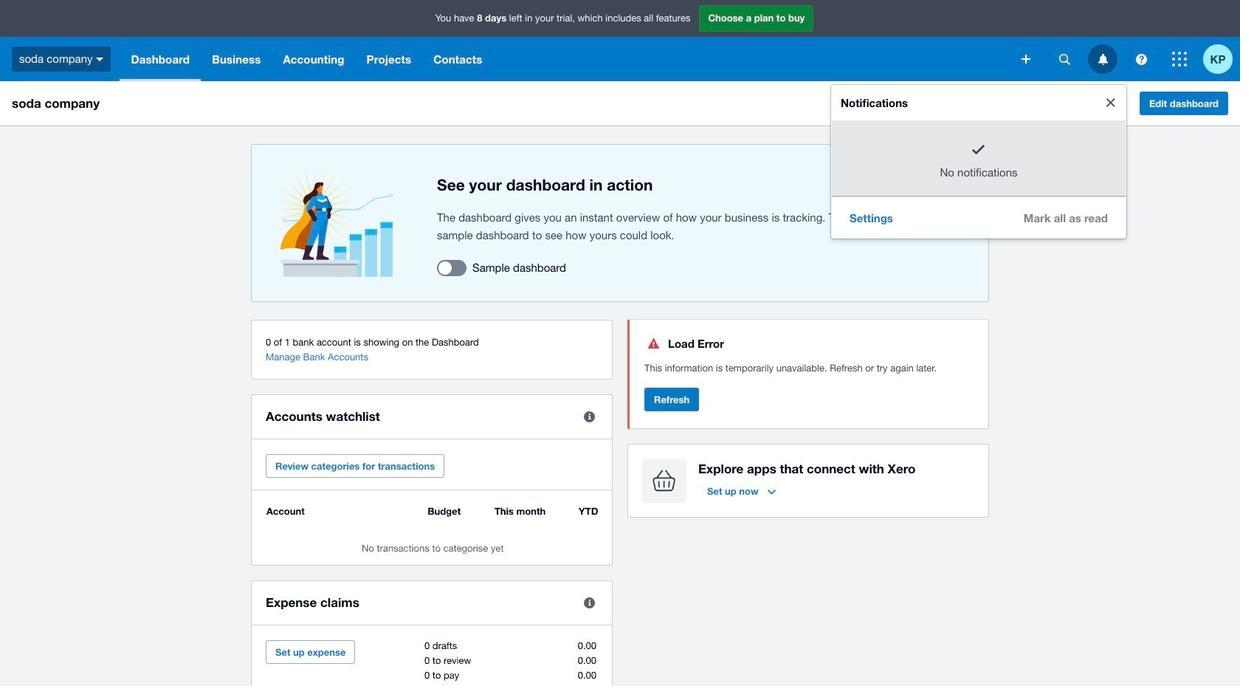Task type: vqa. For each thing, say whether or not it's contained in the screenshot.
the accounts watchlist options icon
no



Task type: describe. For each thing, give the bounding box(es) containing it.
1 horizontal spatial svg image
[[1022, 55, 1031, 64]]

empty state of the accounts watchlist widget, featuring a 'review categories for transactions' button and a data-less table with headings 'account,' 'budget,' 'this month,' and 'ytd.' image
[[266, 505, 598, 554]]

cartoon office workers image
[[275, 168, 393, 278]]



Task type: locate. For each thing, give the bounding box(es) containing it.
add-ons icon image
[[643, 459, 687, 503]]

group
[[832, 85, 1127, 238]]

empty state of the expenses widget with a 'set up expense claims' button and a data-less table. image
[[266, 640, 598, 685]]

heading
[[668, 335, 725, 352]]

document
[[645, 352, 975, 376]]

0 horizontal spatial svg image
[[96, 57, 104, 61]]

svg image
[[1022, 55, 1031, 64], [96, 57, 104, 61]]

svg image
[[1173, 52, 1188, 66], [1060, 54, 1071, 65], [1099, 54, 1108, 65], [1136, 54, 1148, 65]]

banner
[[0, 0, 1241, 238]]



